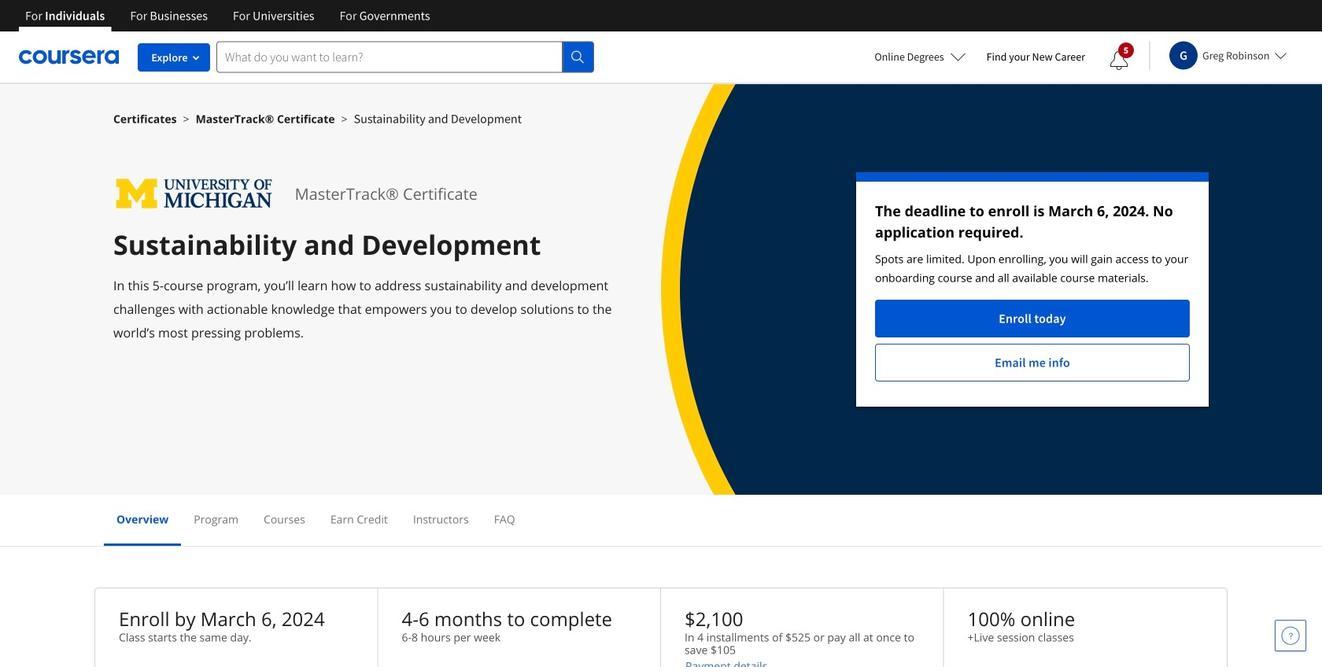 Task type: locate. For each thing, give the bounding box(es) containing it.
None search field
[[217, 41, 595, 73]]

status
[[857, 172, 1210, 407]]

help center image
[[1282, 627, 1301, 646]]

What do you want to learn? text field
[[217, 41, 563, 73]]



Task type: describe. For each thing, give the bounding box(es) containing it.
coursera image
[[19, 44, 119, 69]]

certificate menu element
[[104, 495, 1219, 546]]

banner navigation
[[13, 0, 443, 31]]

university of michigan image
[[113, 172, 276, 216]]



Task type: vqa. For each thing, say whether or not it's contained in the screenshot.
help center image
yes



